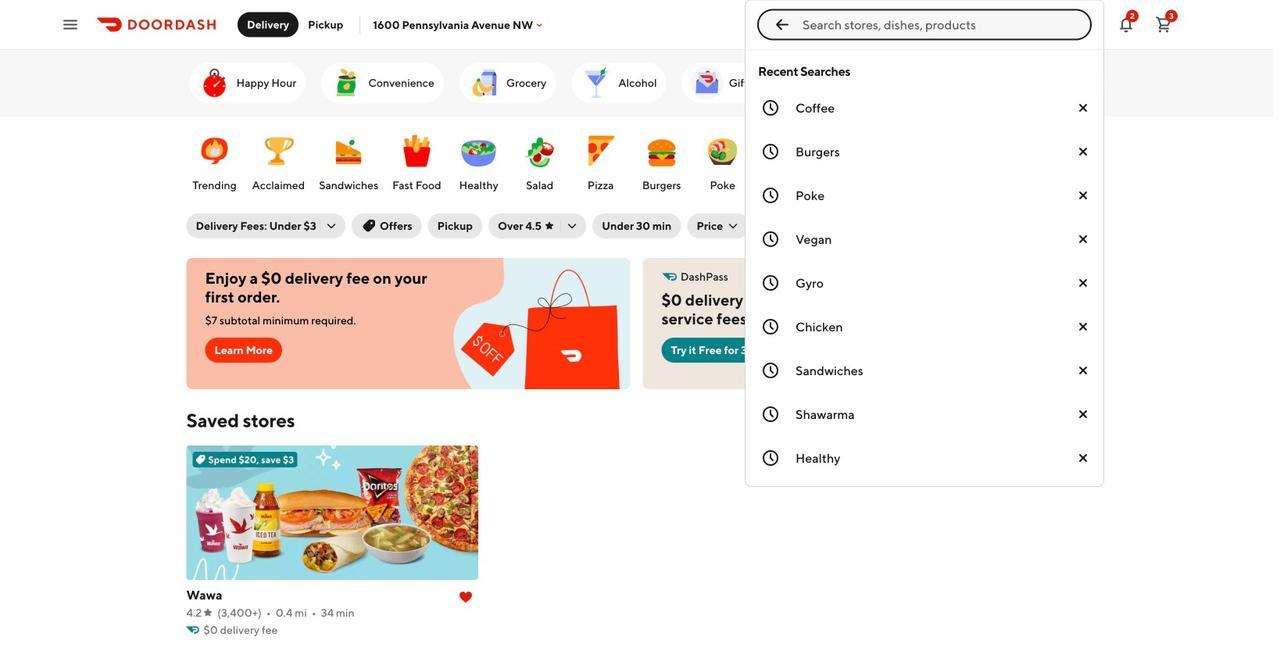 Task type: locate. For each thing, give the bounding box(es) containing it.
2 delete recent search result image from the top
[[1074, 317, 1093, 336]]

notification bell image
[[1117, 15, 1136, 34]]

1 items, open order cart image
[[1154, 15, 1173, 34]]

0 vertical spatial next button of carousel image
[[1079, 316, 1095, 331]]

alcohol image
[[578, 64, 615, 102]]

convenience image
[[328, 64, 365, 102]]

1 delete recent search result image from the top
[[1074, 186, 1093, 205]]

3 delete recent search result image from the top
[[1074, 361, 1093, 380]]

delete recent search result image
[[1074, 98, 1093, 117], [1074, 142, 1093, 161], [1074, 230, 1093, 249], [1074, 274, 1093, 292], [1074, 449, 1093, 467]]

4 delete recent search result image from the top
[[1074, 274, 1093, 292]]

delete recent search result image
[[1074, 186, 1093, 205], [1074, 317, 1093, 336], [1074, 361, 1093, 380], [1074, 405, 1093, 424]]

open menu image
[[61, 15, 80, 34]]

list box
[[745, 50, 1104, 487]]

gift cards image
[[688, 64, 726, 102]]

1 vertical spatial next button of carousel image
[[1067, 413, 1082, 428]]

3 delete recent search result image from the top
[[1074, 230, 1093, 249]]

pets image
[[811, 64, 849, 102]]

return from search image
[[773, 15, 792, 34]]

next button of carousel image
[[1079, 316, 1095, 331], [1067, 413, 1082, 428]]



Task type: describe. For each thing, give the bounding box(es) containing it.
1 delete recent search result image from the top
[[1074, 98, 1093, 117]]

5 delete recent search result image from the top
[[1074, 449, 1093, 467]]

happy hour image
[[196, 64, 233, 102]]

next button of carousel image
[[1079, 152, 1095, 168]]

Store search: begin typing to search for stores available on DoorDash text field
[[803, 16, 1083, 33]]

2 delete recent search result image from the top
[[1074, 142, 1093, 161]]

grocery image
[[466, 64, 503, 102]]

4 delete recent search result image from the top
[[1074, 405, 1093, 424]]



Task type: vqa. For each thing, say whether or not it's contained in the screenshot.
Gift Cards icon
yes



